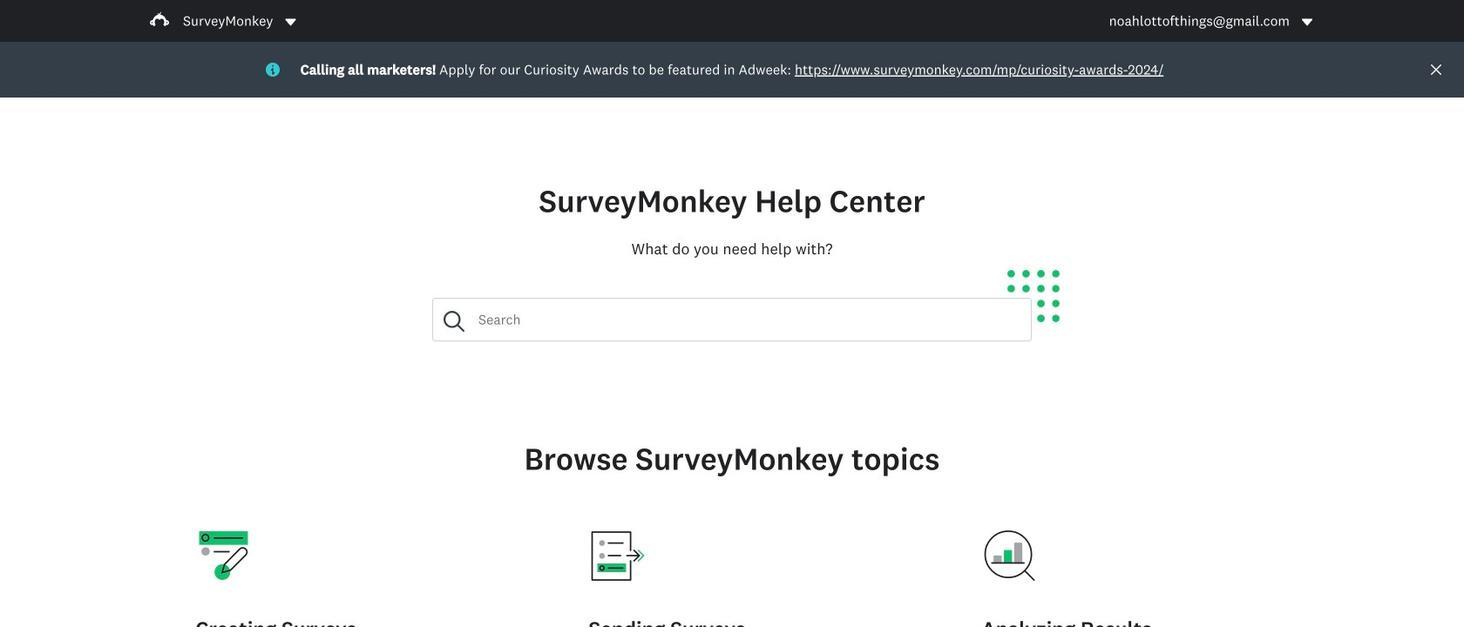 Task type: describe. For each thing, give the bounding box(es) containing it.
search image
[[444, 311, 465, 332]]



Task type: locate. For each thing, give the bounding box(es) containing it.
info icon image
[[266, 63, 280, 77]]

alert
[[0, 42, 1465, 98]]

Search text field
[[465, 299, 1031, 341]]

open image
[[284, 15, 298, 29], [286, 19, 296, 26]]

search image
[[444, 311, 465, 332]]

open image
[[1301, 15, 1315, 29], [1302, 19, 1313, 26]]

close image
[[1430, 63, 1444, 77], [1431, 65, 1442, 75]]



